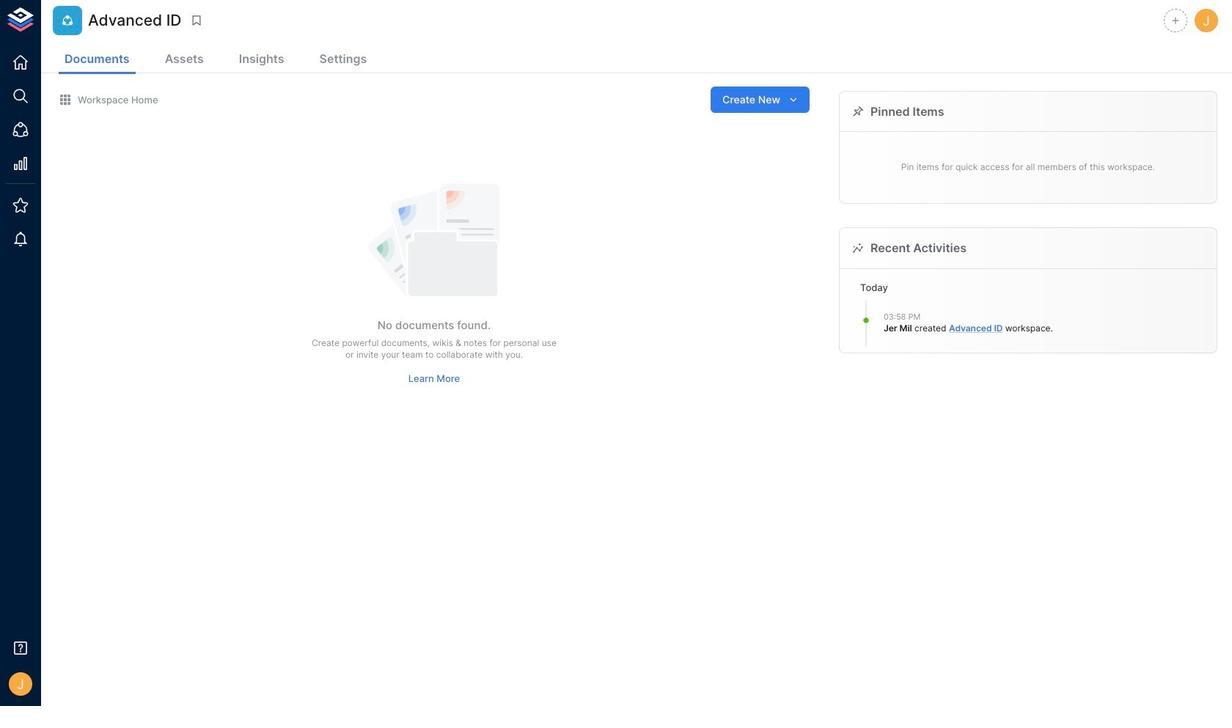 Task type: describe. For each thing, give the bounding box(es) containing it.
bookmark image
[[190, 14, 203, 27]]



